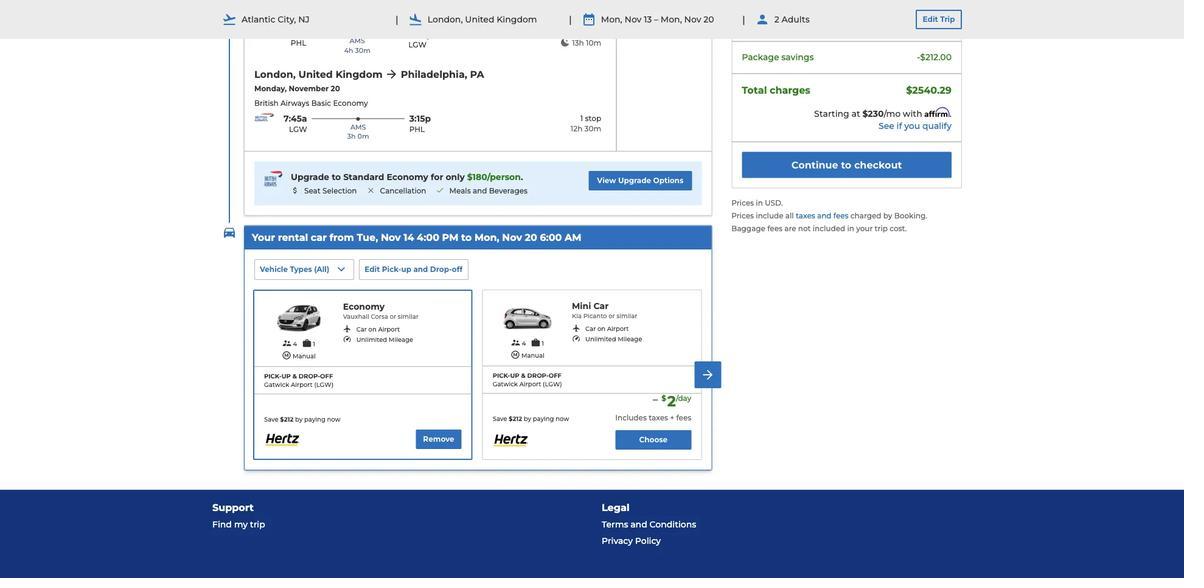 Task type: describe. For each thing, give the bounding box(es) containing it.
2 basic from the top
[[311, 99, 331, 108]]

& for mini car
[[521, 372, 526, 379]]

& inside flight details & baggage fees
[[688, 11, 693, 20]]

standard
[[343, 172, 384, 182]]

continue to checkout button
[[742, 152, 952, 178]]

only
[[446, 172, 465, 182]]

edit for edit trip
[[923, 15, 938, 24]]

airport down manual transmission. icon
[[519, 380, 541, 388]]

details
[[660, 11, 686, 20]]

economy up ams 4h 30m
[[333, 13, 368, 22]]

2 british airways basic economy from the top
[[254, 99, 368, 108]]

1 horizontal spatial kingdom
[[497, 14, 537, 24]]

corsa
[[371, 313, 388, 320]]

0 vertical spatial london, united kingdom
[[428, 14, 537, 24]]

1 horizontal spatial mon,
[[601, 14, 622, 24]]

meals
[[449, 186, 471, 195]]

and inside legal terms and conditions privacy policy
[[631, 519, 647, 529]]

unlimited mileage for vauxhall
[[356, 336, 413, 344]]

save $ 212 by paying now for mini car
[[493, 415, 569, 422]]

manual for economy
[[293, 352, 316, 360]]

1 basic from the top
[[311, 13, 331, 22]]

-
[[917, 52, 920, 63]]

support find my trip
[[212, 502, 265, 529]]

4:00
[[417, 232, 439, 243]]

unlimited for car
[[585, 336, 616, 343]]

car on airport for car
[[585, 325, 629, 333]]

unlimited mileage for car
[[585, 336, 642, 343]]

included
[[813, 224, 845, 233]]

1 right up to 1 pieces of luggage. icon
[[542, 340, 544, 347]]

-$212.00
[[917, 52, 952, 63]]

3h
[[347, 132, 356, 140]]

0 vertical spatial united
[[465, 14, 494, 24]]

manual transmission. image
[[511, 350, 520, 360]]

car
[[311, 232, 327, 243]]

british airways-image image for 9:10p
[[254, 27, 274, 35]]

0 horizontal spatial mon,
[[474, 232, 499, 243]]

adults
[[782, 14, 810, 24]]

cancellation
[[380, 186, 426, 195]]

/mo
[[884, 108, 901, 119]]

economy vauxhall corsa or similar
[[343, 301, 419, 320]]

from
[[330, 232, 354, 243]]

terms
[[602, 519, 628, 529]]

off for mini car
[[549, 372, 562, 379]]

up for economy
[[282, 372, 291, 380]]

$230
[[863, 108, 884, 119]]

tue,
[[357, 232, 378, 243]]

car for mini car
[[585, 325, 596, 333]]

2 vertical spatial to
[[461, 232, 472, 243]]

1 prices from the top
[[732, 199, 754, 207]]

1 british from the top
[[254, 13, 279, 22]]

find my trip link
[[212, 516, 582, 532]]

british airways logo image
[[264, 171, 282, 186]]

includes
[[615, 413, 647, 422]]

includes taxes + fees
[[615, 413, 692, 422]]

(lgw) for economy
[[314, 381, 333, 388]]

airport down manual transmission. image
[[291, 381, 313, 388]]

remove
[[423, 435, 454, 443]]

philadelphia,
[[401, 68, 467, 80]]

ams for 0m
[[351, 123, 366, 131]]

if
[[897, 120, 902, 131]]

30m inside ams 4h 30m
[[355, 46, 370, 54]]

economy up ams 3h 0m
[[333, 99, 368, 108]]

save for mini
[[493, 415, 507, 422]]

212 for mini
[[513, 415, 522, 422]]

(lgw) for mini
[[543, 380, 562, 388]]

0 horizontal spatial kingdom
[[336, 68, 383, 80]]

)
[[327, 265, 329, 274]]

view upgrade options button
[[589, 171, 692, 191]]

up inside button
[[401, 265, 411, 274]]

to for continue
[[841, 159, 852, 171]]

9:10p phl
[[284, 27, 306, 47]]

0 vertical spatial 20
[[704, 14, 714, 24]]

and inside button
[[413, 265, 428, 274]]

checkout
[[854, 159, 902, 171]]

6:00
[[540, 232, 562, 243]]

2 for 2 adults
[[775, 14, 779, 24]]

your
[[856, 224, 873, 233]]

gatwick for mini car
[[493, 380, 518, 388]]

mon, nov 13 – mon, nov 20
[[601, 14, 714, 24]]

lgw for 3:20p
[[408, 41, 427, 49]]

13h 10m
[[572, 38, 601, 47]]

. inside starting at $230 /mo with affirm . see if you qualify
[[950, 108, 952, 119]]

economy image
[[264, 301, 333, 336]]

are
[[785, 224, 796, 233]]

charges
[[770, 84, 810, 96]]

unlimited for vauxhall
[[356, 336, 387, 344]]

0 horizontal spatial london,
[[254, 68, 296, 80]]

2 horizontal spatial mon,
[[661, 14, 682, 24]]

and down 180
[[473, 186, 487, 195]]

ams 4h 30m
[[344, 37, 370, 54]]

car on airport for vauxhall
[[356, 326, 400, 333]]

charged
[[851, 211, 882, 220]]

meals and beverages
[[449, 186, 528, 195]]

usd.
[[765, 199, 783, 207]]

trip
[[940, 15, 955, 24]]

savings
[[782, 52, 814, 63]]

13
[[644, 14, 652, 24]]

city,
[[278, 14, 296, 24]]

all
[[786, 211, 794, 220]]

support
[[212, 502, 254, 513]]

vehicle types ( all )
[[260, 265, 329, 274]]

7:45a
[[284, 113, 307, 124]]

+
[[670, 413, 674, 422]]

2 for 2
[[947, 2, 952, 12]]

kia
[[572, 313, 582, 320]]

lgw for 7:45a
[[289, 125, 307, 133]]

$2540.29
[[906, 84, 952, 96]]

find
[[212, 519, 232, 529]]

pa
[[470, 68, 484, 80]]

pick- for economy
[[264, 372, 282, 380]]

monday, november 20
[[254, 84, 340, 93]]

| for london, united kingdom
[[396, 13, 398, 25]]

pick- inside edit pick-up and drop-off button
[[382, 265, 401, 274]]

qualify
[[922, 120, 952, 131]]

10m
[[586, 38, 601, 47]]

total
[[742, 84, 767, 96]]

subtotal
[[742, 19, 779, 30]]

nov right –
[[684, 14, 701, 24]]

180
[[473, 172, 487, 182]]

0m
[[358, 132, 369, 140]]

13h
[[572, 38, 584, 47]]

at
[[852, 108, 860, 119]]

up to 4 people. image
[[282, 338, 292, 348]]

–
[[654, 14, 659, 24]]

trip inside support find my trip
[[250, 519, 265, 529]]

edit trip button
[[916, 10, 962, 29]]

3:15p phl
[[409, 113, 431, 133]]

drop- inside button
[[430, 265, 452, 274]]

rental
[[278, 232, 308, 243]]

mileage for mini car
[[618, 336, 642, 343]]

1 up 13h
[[580, 28, 583, 37]]

2 british from the top
[[254, 99, 279, 108]]

0 vertical spatial london,
[[428, 14, 463, 24]]

your rental car from tue, nov 14 4:00 pm to mon, nov 20 6:00 am
[[252, 232, 581, 243]]

flight details & baggage fees link
[[627, 6, 702, 36]]

pick- for mini car
[[493, 372, 510, 379]]

toggle tooltip image
[[781, 18, 793, 30]]

mini
[[572, 301, 591, 311]]

airport down mini car kia picanto or similar
[[607, 325, 629, 333]]

or inside economy vauxhall corsa or similar
[[390, 313, 396, 320]]

up to 1 pieces of luggage. image
[[531, 338, 541, 347]]

pick-up & drop-off gatwick airport (lgw) for economy
[[264, 372, 333, 388]]

2 vertical spatial 20
[[525, 232, 537, 243]]

choose button
[[615, 430, 692, 450]]

with
[[903, 108, 922, 119]]

my
[[234, 519, 248, 529]]

30m inside 1 stop 12h 30m
[[585, 124, 601, 133]]

212 for economy
[[284, 416, 294, 423]]

cars image
[[222, 226, 237, 240]]

(
[[314, 265, 317, 274]]

edit trip
[[923, 15, 955, 24]]

& for economy
[[293, 372, 297, 380]]

0 horizontal spatial in
[[756, 199, 763, 207]]



Task type: vqa. For each thing, say whether or not it's contained in the screenshot.
/person
yes



Task type: locate. For each thing, give the bounding box(es) containing it.
$
[[467, 172, 473, 182], [662, 394, 666, 403], [509, 415, 513, 422], [280, 416, 284, 423]]

stop inside 1 stop 12h 30m
[[585, 114, 601, 123]]

unlimited down picanto
[[585, 336, 616, 343]]

view
[[597, 176, 616, 185]]

0 horizontal spatial drop-
[[299, 372, 320, 380]]

phl inside 9:10p phl
[[291, 39, 306, 47]]

2 horizontal spatial to
[[841, 159, 852, 171]]

trip right "my"
[[250, 519, 265, 529]]

2 british airways-image image from the top
[[254, 113, 274, 121]]

1 horizontal spatial &
[[521, 372, 526, 379]]

1 vertical spatial edit
[[365, 265, 380, 274]]

| for 2 adults
[[742, 13, 745, 25]]

2 horizontal spatial |
[[742, 13, 745, 25]]

similar inside mini car kia picanto or similar
[[617, 313, 637, 320]]

am
[[565, 232, 581, 243]]

1 inside 1 stop 12h 30m
[[580, 114, 583, 123]]

4 right up to 4 people. icon at bottom left
[[522, 340, 526, 347]]

unlimited mileage down corsa
[[356, 336, 413, 344]]

fees up included
[[834, 211, 849, 220]]

phl down 9:10p
[[291, 39, 306, 47]]

2 horizontal spatial up
[[510, 372, 519, 379]]

car down vauxhall
[[356, 326, 367, 333]]

taxes left +
[[649, 413, 668, 422]]

and inside prices in usd. prices include all taxes and fees charged by booking . baggage fees are not included in your trip cost.
[[817, 211, 832, 220]]

nov left 6:00
[[502, 232, 522, 243]]

1 vertical spatial 30m
[[585, 124, 601, 133]]

drop- down up to 1 pieces of luggage. image
[[299, 372, 320, 380]]

airport
[[607, 325, 629, 333], [378, 326, 400, 333], [519, 380, 541, 388], [291, 381, 313, 388]]

1 vertical spatial basic
[[311, 99, 331, 108]]

save for economy
[[264, 416, 279, 423]]

0 horizontal spatial manual
[[293, 352, 316, 360]]

off inside button
[[452, 265, 463, 274]]

20 left 6:00
[[525, 232, 537, 243]]

airways
[[281, 13, 309, 22], [281, 99, 309, 108]]

0 horizontal spatial .
[[521, 172, 523, 182]]

ams inside ams 4h 30m
[[350, 37, 365, 45]]

1 up 12h
[[580, 114, 583, 123]]

economy up cancellation
[[387, 172, 428, 182]]

2 up trip
[[947, 2, 952, 12]]

0 horizontal spatial 212
[[284, 416, 294, 423]]

0 horizontal spatial similar
[[398, 313, 419, 320]]

mon, right –
[[661, 14, 682, 24]]

london, up monday, at the left of the page
[[254, 68, 296, 80]]

upgrade to standard economy for only $ 180 /person .
[[291, 172, 523, 182]]

trip right 'your'
[[875, 224, 888, 233]]

lgw inside 3:20p lgw
[[408, 41, 427, 49]]

not included image
[[367, 186, 375, 195]]

1 horizontal spatial drop-
[[430, 265, 452, 274]]

starting
[[814, 108, 849, 119]]

. right "charged"
[[926, 211, 927, 220]]

1 airways from the top
[[281, 13, 309, 22]]

.
[[950, 108, 952, 119], [521, 172, 523, 182], [926, 211, 927, 220]]

1 horizontal spatial similar
[[617, 313, 637, 320]]

. up beverages
[[521, 172, 523, 182]]

1 right up to 1 pieces of luggage. image
[[313, 340, 315, 347]]

0 vertical spatial in
[[756, 199, 763, 207]]

economy up vauxhall
[[343, 301, 385, 312]]

pick-up & drop-off gatwick airport (lgw)
[[493, 372, 562, 388], [264, 372, 333, 388]]

1 horizontal spatial lgw
[[408, 41, 427, 49]]

1 horizontal spatial |
[[569, 13, 572, 25]]

mon, up 1 stop
[[601, 14, 622, 24]]

1 vertical spatial trip
[[250, 519, 265, 529]]

vehicle
[[260, 265, 288, 274]]

mini car kia picanto or similar
[[572, 301, 637, 320]]

on for car
[[598, 325, 606, 333]]

fees down include
[[767, 224, 783, 233]]

gatwick down manual transmission. icon
[[493, 380, 518, 388]]

taxes up not
[[796, 211, 815, 220]]

lgw down 7:45a
[[289, 125, 307, 133]]

drop- down "pm"
[[430, 265, 452, 274]]

upgrade up seat
[[291, 172, 329, 182]]

1 horizontal spatial mileage
[[618, 336, 642, 343]]

on down picanto
[[598, 325, 606, 333]]

terms and conditions link
[[602, 516, 972, 532]]

flight
[[636, 11, 658, 20]]

0 vertical spatial stop
[[585, 28, 601, 37]]

british
[[254, 13, 279, 22], [254, 99, 279, 108]]

seat
[[304, 186, 321, 195]]

car down picanto
[[585, 325, 596, 333]]

british airways basic economy up 9:10p
[[254, 13, 368, 22]]

1 horizontal spatial off
[[452, 265, 463, 274]]

up to 4 people. image
[[511, 338, 521, 347]]

0 horizontal spatial now
[[327, 416, 340, 423]]

in left usd.
[[756, 199, 763, 207]]

. inside prices in usd. prices include all taxes and fees charged by booking . baggage fees are not included in your trip cost.
[[926, 211, 927, 220]]

and up policy
[[631, 519, 647, 529]]

1 horizontal spatial unlimited
[[585, 336, 616, 343]]

now for vauxhall
[[327, 416, 340, 423]]

fee image
[[291, 186, 299, 195]]

nov left 14
[[381, 232, 401, 243]]

2 horizontal spatial .
[[950, 108, 952, 119]]

0 vertical spatial ams
[[350, 37, 365, 45]]

paying
[[533, 415, 554, 422], [304, 416, 325, 423]]

0 horizontal spatial london, united kingdom
[[254, 68, 383, 80]]

to right "pm"
[[461, 232, 472, 243]]

cost.
[[890, 224, 907, 233]]

1 vertical spatial taxes
[[649, 413, 668, 422]]

0 vertical spatial to
[[841, 159, 852, 171]]

/person
[[487, 172, 521, 182]]

0 horizontal spatial up
[[282, 372, 291, 380]]

mileage down mini car kia picanto or similar
[[618, 336, 642, 343]]

see if you qualify link
[[732, 120, 952, 132]]

now for car
[[556, 415, 569, 422]]

1 stop from the top
[[585, 28, 601, 37]]

1 horizontal spatial now
[[556, 415, 569, 422]]

in left 'your'
[[847, 224, 854, 233]]

airways up 9:10p
[[281, 13, 309, 22]]

0 horizontal spatial |
[[396, 13, 398, 25]]

1 vertical spatial in
[[847, 224, 854, 233]]

manual for mini
[[521, 352, 545, 359]]

united
[[465, 14, 494, 24], [299, 68, 333, 80]]

12h
[[571, 124, 583, 133]]

total charges
[[742, 84, 810, 96]]

package savings
[[742, 52, 814, 63]]

by for economy
[[295, 416, 303, 423]]

$ 2 /day
[[662, 392, 692, 410]]

2 horizontal spatial 20
[[704, 14, 714, 24]]

upgrade inside button
[[618, 176, 651, 185]]

phl for 3:15p
[[409, 125, 425, 133]]

1 horizontal spatial .
[[926, 211, 927, 220]]

. up qualify
[[950, 108, 952, 119]]

2 airways from the top
[[281, 99, 309, 108]]

3:15p
[[409, 113, 431, 124]]

fees right +
[[676, 413, 692, 422]]

manual transmission. image
[[282, 350, 291, 360]]

1 horizontal spatial to
[[461, 232, 472, 243]]

1 vertical spatial london, united kingdom
[[254, 68, 383, 80]]

manual down up to 1 pieces of luggage. icon
[[521, 352, 545, 359]]

1 horizontal spatial unlimited mileage
[[585, 336, 642, 343]]

mini car image
[[493, 300, 562, 335]]

save $ 212 by paying now
[[493, 415, 569, 422], [264, 416, 340, 423]]

ams
[[350, 37, 365, 45], [351, 123, 366, 131]]

2 adults
[[775, 14, 810, 24]]

lgw
[[408, 41, 427, 49], [289, 125, 307, 133]]

4 for economy
[[293, 340, 297, 347]]

up to 1 pieces of luggage. image
[[302, 338, 312, 348]]

& down mini car image
[[521, 372, 526, 379]]

edit pick-up and drop-off button
[[359, 259, 469, 280]]

fees inside flight details & baggage fees
[[674, 22, 690, 31]]

& right details in the right top of the page
[[688, 11, 693, 20]]

0 vertical spatial kingdom
[[497, 14, 537, 24]]

off for economy
[[320, 372, 333, 380]]

1 horizontal spatial 212
[[513, 415, 522, 422]]

upgrade right view
[[618, 176, 651, 185]]

0 horizontal spatial (lgw)
[[314, 381, 333, 388]]

remove button
[[416, 429, 462, 449]]

continue to checkout
[[792, 159, 902, 171]]

1 vertical spatial .
[[521, 172, 523, 182]]

1 stop 12h 30m
[[571, 114, 601, 133]]

1 horizontal spatial manual
[[521, 352, 545, 359]]

taxes inside prices in usd. prices include all taxes and fees charged by booking . baggage fees are not included in your trip cost.
[[796, 211, 815, 220]]

unlimited down corsa
[[356, 336, 387, 344]]

car inside mini car kia picanto or similar
[[594, 301, 609, 311]]

british airways-image image down monday, at the left of the page
[[254, 113, 274, 121]]

1 british airways basic economy from the top
[[254, 13, 368, 22]]

edit
[[923, 15, 938, 24], [365, 265, 380, 274]]

drop- for mini
[[527, 372, 549, 379]]

basic down november
[[311, 99, 331, 108]]

1 horizontal spatial paying
[[533, 415, 554, 422]]

|
[[396, 13, 398, 25], [569, 13, 572, 25], [742, 13, 745, 25]]

2 up +
[[667, 392, 676, 410]]

up down manual transmission. icon
[[510, 372, 519, 379]]

1 horizontal spatial london,
[[428, 14, 463, 24]]

edit left trip
[[923, 15, 938, 24]]

0 horizontal spatial 30m
[[355, 46, 370, 54]]

0 vertical spatial phl
[[291, 39, 306, 47]]

monday,
[[254, 84, 287, 93]]

your
[[252, 232, 275, 243]]

0 horizontal spatial taxes
[[649, 413, 668, 422]]

by
[[883, 211, 892, 220], [524, 415, 531, 422], [295, 416, 303, 423]]

2 | from the left
[[569, 13, 572, 25]]

ams up 0m
[[351, 123, 366, 131]]

4 for mini car
[[522, 340, 526, 347]]

30m right 12h
[[585, 124, 601, 133]]

0 horizontal spatial to
[[332, 172, 341, 182]]

gatwick
[[493, 380, 518, 388], [264, 381, 289, 388]]

1 horizontal spatial upgrade
[[618, 176, 651, 185]]

3 | from the left
[[742, 13, 745, 25]]

2 horizontal spatial pick-
[[493, 372, 510, 379]]

pm
[[442, 232, 459, 243]]

pick-up & drop-off gatwick airport (lgw) down manual transmission. icon
[[493, 372, 562, 388]]

1 vertical spatial kingdom
[[336, 68, 383, 80]]

4 right up to 4 people. image
[[293, 340, 297, 347]]

1 vertical spatial airways
[[281, 99, 309, 108]]

london, united kingdom up november
[[254, 68, 383, 80]]

nov left 13
[[625, 14, 642, 24]]

0 vertical spatial .
[[950, 108, 952, 119]]

legal
[[602, 502, 630, 513]]

affirm
[[925, 107, 950, 117]]

phl inside 3:15p phl
[[409, 125, 425, 133]]

unlimited mileage down picanto
[[585, 336, 642, 343]]

british airways basic economy down november
[[254, 99, 368, 108]]

20 right november
[[331, 84, 340, 93]]

up down 14
[[401, 265, 411, 274]]

1 vertical spatial london,
[[254, 68, 296, 80]]

or inside mini car kia picanto or similar
[[609, 313, 615, 320]]

british airways basic economy
[[254, 13, 368, 22], [254, 99, 368, 108]]

paying for car
[[533, 415, 554, 422]]

$ inside $ 2 /day
[[662, 394, 666, 403]]

legal terms and conditions privacy policy
[[602, 502, 696, 546]]

to inside button
[[841, 159, 852, 171]]

seat selection
[[304, 186, 357, 195]]

airways up 7:45a
[[281, 99, 309, 108]]

edit pick-up and drop-off
[[365, 265, 463, 274]]

and down your rental car from tue, nov 14 4:00 pm to mon, nov 20 6:00 am
[[413, 265, 428, 274]]

0 horizontal spatial phl
[[291, 39, 306, 47]]

2 stop from the top
[[585, 114, 601, 123]]

ams 3h 0m
[[347, 123, 369, 140]]

0 vertical spatial 30m
[[355, 46, 370, 54]]

gatwick for economy
[[264, 381, 289, 388]]

similar right picanto
[[617, 313, 637, 320]]

phl
[[291, 39, 306, 47], [409, 125, 425, 133]]

0 horizontal spatial pick-up & drop-off gatwick airport (lgw)
[[264, 372, 333, 388]]

1 vertical spatial ams
[[351, 123, 366, 131]]

0 horizontal spatial save $ 212 by paying now
[[264, 416, 340, 423]]

drop- down up to 1 pieces of luggage. icon
[[527, 372, 549, 379]]

car up picanto
[[594, 301, 609, 311]]

1 british airways-image image from the top
[[254, 27, 274, 35]]

to up selection
[[332, 172, 341, 182]]

mileage down economy vauxhall corsa or similar
[[389, 336, 413, 344]]

drop- for economy
[[299, 372, 320, 380]]

view upgrade options
[[597, 176, 684, 185]]

1 vertical spatial stop
[[585, 114, 601, 123]]

airport down corsa
[[378, 326, 400, 333]]

0 horizontal spatial mileage
[[389, 336, 413, 344]]

similar right corsa
[[398, 313, 419, 320]]

$212.00
[[920, 52, 952, 63]]

mon, right "pm"
[[474, 232, 499, 243]]

options
[[653, 176, 684, 185]]

on down corsa
[[369, 326, 377, 333]]

upgrade
[[291, 172, 329, 182], [618, 176, 651, 185]]

2 horizontal spatial off
[[549, 372, 562, 379]]

1 vertical spatial lgw
[[289, 125, 307, 133]]

3:20p
[[408, 29, 432, 40]]

mileage
[[618, 336, 642, 343], [389, 336, 413, 344]]

privacy
[[602, 535, 633, 546]]

0 horizontal spatial paying
[[304, 416, 325, 423]]

1 horizontal spatial london, united kingdom
[[428, 14, 537, 24]]

types
[[290, 265, 312, 274]]

1 | from the left
[[396, 13, 398, 25]]

fees down details in the right top of the page
[[674, 22, 690, 31]]

paying for vauxhall
[[304, 416, 325, 423]]

car
[[594, 301, 609, 311], [585, 325, 596, 333], [356, 326, 367, 333]]

1 vertical spatial 20
[[331, 84, 340, 93]]

fees
[[674, 22, 690, 31], [834, 211, 849, 220], [767, 224, 783, 233], [676, 413, 692, 422]]

british airways-image image down atlantic
[[254, 27, 274, 35]]

edit for edit pick-up and drop-off
[[365, 265, 380, 274]]

2 horizontal spatial &
[[688, 11, 693, 20]]

united up november
[[299, 68, 333, 80]]

ams inside ams 3h 0m
[[351, 123, 366, 131]]

and up included
[[817, 211, 832, 220]]

0 vertical spatial taxes
[[796, 211, 815, 220]]

phl down 3:15p
[[409, 125, 425, 133]]

/day
[[676, 394, 692, 403]]

to right continue
[[841, 159, 852, 171]]

to for upgrade
[[332, 172, 341, 182]]

edit down tue,
[[365, 265, 380, 274]]

1 vertical spatial 2
[[775, 14, 779, 24]]

1 horizontal spatial taxes
[[796, 211, 815, 220]]

1 horizontal spatial by
[[524, 415, 531, 422]]

1 horizontal spatial save $ 212 by paying now
[[493, 415, 569, 422]]

0 horizontal spatial gatwick
[[264, 381, 289, 388]]

trip inside prices in usd. prices include all taxes and fees charged by booking . baggage fees are not included in your trip cost.
[[875, 224, 888, 233]]

drop-
[[430, 265, 452, 274], [527, 372, 549, 379], [299, 372, 320, 380]]

economy inside economy vauxhall corsa or similar
[[343, 301, 385, 312]]

london, up 3:20p
[[428, 14, 463, 24]]

basic right nj at the left
[[311, 13, 331, 22]]

pick-up & drop-off gatwick airport (lgw) down manual transmission. image
[[264, 372, 333, 388]]

by inside prices in usd. prices include all taxes and fees charged by booking . baggage fees are not included in your trip cost.
[[883, 211, 892, 220]]

to
[[841, 159, 852, 171], [332, 172, 341, 182], [461, 232, 472, 243]]

atlantic
[[242, 14, 275, 24]]

30m right 4h
[[355, 46, 370, 54]]

up for mini car
[[510, 372, 519, 379]]

up
[[401, 265, 411, 274], [510, 372, 519, 379], [282, 372, 291, 380]]

2 left toggle tooltip 'image'
[[775, 14, 779, 24]]

kingdom
[[497, 14, 537, 24], [336, 68, 383, 80]]

by for mini car
[[524, 415, 531, 422]]

lgw inside '7:45a lgw'
[[289, 125, 307, 133]]

1 vertical spatial british
[[254, 99, 279, 108]]

$2752.17
[[917, 19, 952, 30]]

include
[[756, 211, 784, 220]]

privacy policy link
[[602, 532, 972, 549]]

or
[[609, 313, 615, 320], [390, 313, 396, 320]]

3:20p lgw
[[408, 29, 432, 49]]

1 horizontal spatial pick-
[[382, 265, 401, 274]]

0 horizontal spatial 2
[[667, 392, 676, 410]]

20 right details in the right top of the page
[[704, 14, 714, 24]]

united up pa
[[465, 14, 494, 24]]

1 horizontal spatial up
[[401, 265, 411, 274]]

ams up 4h
[[350, 37, 365, 45]]

car on airport down picanto
[[585, 325, 629, 333]]

2 prices from the top
[[732, 211, 754, 220]]

0 vertical spatial edit
[[923, 15, 938, 24]]

similar
[[617, 313, 637, 320], [398, 313, 419, 320]]

included image
[[436, 186, 445, 195]]

mileage for economy
[[389, 336, 413, 344]]

stop for 1 stop
[[585, 28, 601, 37]]

on for vauxhall
[[369, 326, 377, 333]]

phl for 9:10p
[[291, 39, 306, 47]]

similar inside economy vauxhall corsa or similar
[[398, 313, 419, 320]]

0 horizontal spatial or
[[390, 313, 396, 320]]

car for economy
[[356, 326, 367, 333]]

0 horizontal spatial united
[[299, 68, 333, 80]]

british airways-image image for 7:45a
[[254, 113, 274, 121]]

1 horizontal spatial 4
[[522, 340, 526, 347]]

1 horizontal spatial phl
[[409, 125, 425, 133]]

7:45a lgw
[[284, 113, 307, 133]]

booking
[[894, 211, 926, 220]]

0 vertical spatial prices
[[732, 199, 754, 207]]

1 horizontal spatial united
[[465, 14, 494, 24]]

save $ 212 by paying now for economy
[[264, 416, 340, 423]]

for
[[431, 172, 443, 182]]

2 vertical spatial .
[[926, 211, 927, 220]]

1 horizontal spatial or
[[609, 313, 615, 320]]

0 vertical spatial basic
[[311, 13, 331, 22]]

1 vertical spatial united
[[299, 68, 333, 80]]

| for mon, nov 13 – mon, nov 20
[[569, 13, 572, 25]]

9:10p
[[284, 27, 306, 38]]

0 horizontal spatial 4
[[293, 340, 297, 347]]

1 horizontal spatial 2
[[775, 14, 779, 24]]

ams for 30m
[[350, 37, 365, 45]]

2 vertical spatial 2
[[667, 392, 676, 410]]

london, united kingdom up pa
[[428, 14, 537, 24]]

0 horizontal spatial on
[[369, 326, 377, 333]]

0 horizontal spatial upgrade
[[291, 172, 329, 182]]

gatwick down manual transmission. image
[[264, 381, 289, 388]]

up down manual transmission. image
[[282, 372, 291, 380]]

british airways-image image
[[254, 27, 274, 35], [254, 113, 274, 121]]

stop for 1 stop 12h 30m
[[585, 114, 601, 123]]

1 horizontal spatial car on airport
[[585, 325, 629, 333]]

1 vertical spatial british airways-image image
[[254, 113, 274, 121]]

0 vertical spatial 2
[[947, 2, 952, 12]]

pick-up & drop-off gatwick airport (lgw) for mini
[[493, 372, 562, 388]]

not
[[798, 224, 811, 233]]

1 stop
[[580, 28, 601, 37]]

choose
[[639, 435, 668, 444]]

economy
[[333, 13, 368, 22], [333, 99, 368, 108], [387, 172, 428, 182], [343, 301, 385, 312]]

car on airport down corsa
[[356, 326, 400, 333]]



